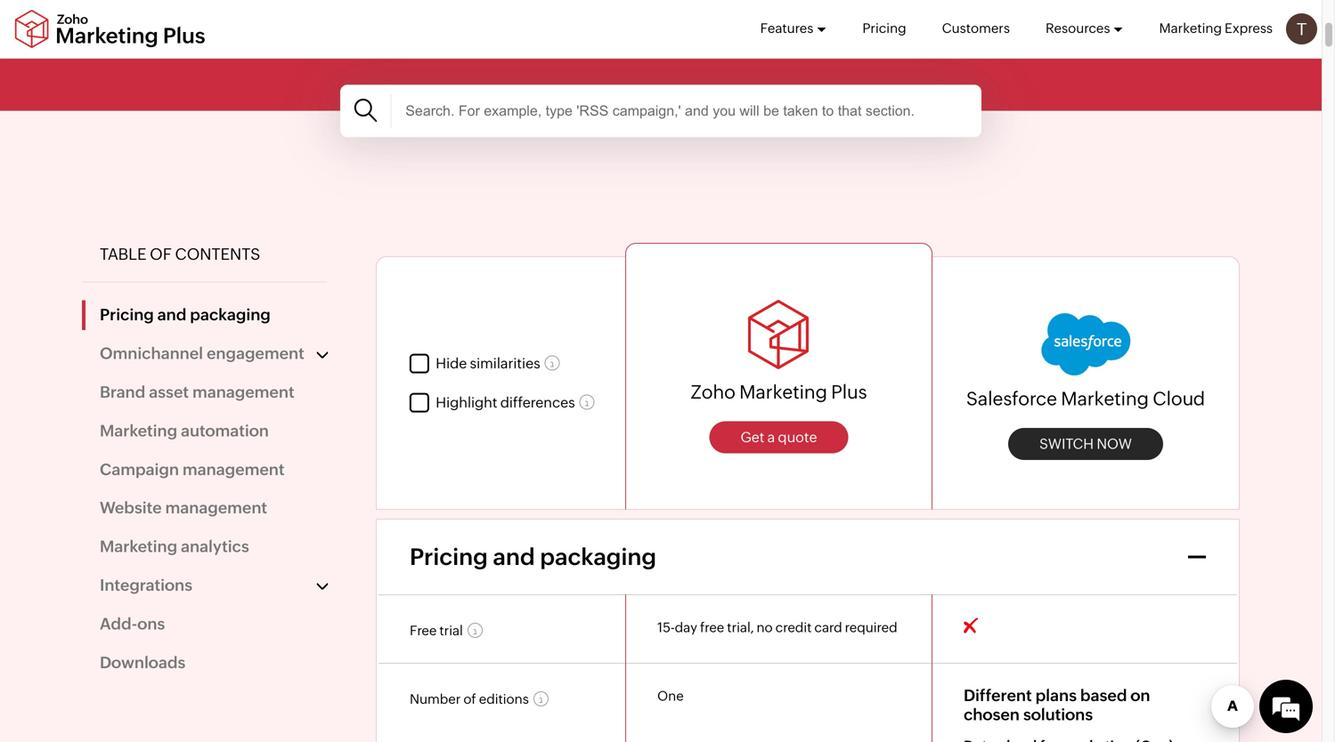 Task type: vqa. For each thing, say whether or not it's contained in the screenshot.
Finance
no



Task type: locate. For each thing, give the bounding box(es) containing it.
credit
[[776, 620, 812, 636]]

1 horizontal spatial and
[[493, 544, 535, 571]]

omnichannel
[[100, 345, 203, 363]]

one
[[657, 689, 684, 705]]

0 horizontal spatial pricing and packaging
[[100, 306, 271, 324]]

get
[[741, 429, 765, 446]]

hide similarities
[[436, 356, 540, 372]]

marketing up integrations
[[100, 538, 177, 556]]

no
[[757, 620, 773, 636]]

add-
[[100, 615, 137, 634]]

0 horizontal spatial and
[[157, 306, 186, 324]]

terry turtle image
[[1286, 13, 1317, 45]]

0 vertical spatial management
[[192, 383, 294, 402]]

and
[[157, 306, 186, 324], [493, 544, 535, 571]]

free
[[700, 620, 724, 636]]

required
[[845, 620, 898, 636]]

packaging
[[190, 306, 271, 324], [540, 544, 656, 571]]

1 vertical spatial management
[[182, 461, 285, 479]]

now
[[1097, 436, 1132, 452]]

2 vertical spatial pricing
[[410, 544, 488, 571]]

management down automation
[[182, 461, 285, 479]]

Search search field
[[390, 94, 968, 128]]

table of contents
[[100, 245, 260, 264]]

zoho marketing plus
[[691, 382, 867, 403]]

table
[[100, 245, 147, 264]]

2 vertical spatial management
[[165, 499, 267, 518]]

highlight differences
[[436, 395, 575, 411]]

0 vertical spatial and
[[157, 306, 186, 324]]

features
[[760, 20, 814, 36]]

15-
[[657, 620, 675, 636]]

management down engagement
[[192, 383, 294, 402]]

zoho marketingplus logo image
[[13, 9, 207, 49]]

marketing left express
[[1159, 20, 1222, 36]]

highlight
[[436, 395, 497, 411]]

salesforce marketing cloud
[[966, 389, 1205, 410]]

marketing
[[1159, 20, 1222, 36], [740, 382, 827, 403], [1061, 389, 1149, 410], [100, 422, 177, 440], [100, 538, 177, 556]]

ons
[[137, 615, 165, 634]]

zoho
[[691, 382, 736, 403]]

0 vertical spatial packaging
[[190, 306, 271, 324]]

on
[[1131, 687, 1150, 705]]

brand asset management
[[100, 383, 294, 402]]

2 horizontal spatial pricing
[[863, 20, 907, 36]]

customers link
[[942, 0, 1010, 57]]

card
[[815, 620, 842, 636]]

marketing up the campaign
[[100, 422, 177, 440]]

management up "analytics"
[[165, 499, 267, 518]]

analytics
[[181, 538, 249, 556]]

solutions
[[1023, 706, 1093, 725]]

1 vertical spatial pricing
[[100, 306, 154, 324]]

differences
[[500, 395, 575, 411]]

1 vertical spatial and
[[493, 544, 535, 571]]

hide
[[436, 356, 467, 372]]

management
[[192, 383, 294, 402], [182, 461, 285, 479], [165, 499, 267, 518]]

integrations
[[100, 577, 192, 595]]

1 vertical spatial packaging
[[540, 544, 656, 571]]

based
[[1080, 687, 1127, 705]]

pricing and packaging
[[100, 306, 271, 324], [410, 544, 656, 571]]

get a quote link
[[709, 422, 849, 454]]

downloads
[[100, 654, 186, 672]]

trial,
[[727, 620, 754, 636]]

add-ons
[[100, 615, 165, 634]]

0 horizontal spatial packaging
[[190, 306, 271, 324]]

get a quote
[[741, 429, 817, 446]]

pricing link
[[863, 0, 907, 57]]

switch
[[1040, 436, 1094, 452]]

marketing for marketing express
[[1159, 20, 1222, 36]]

1 horizontal spatial pricing and packaging
[[410, 544, 656, 571]]

switch now
[[1040, 436, 1132, 452]]

pricing
[[863, 20, 907, 36], [100, 306, 154, 324], [410, 544, 488, 571]]

marketing up get a quote
[[740, 382, 827, 403]]

marketing analytics
[[100, 538, 249, 556]]



Task type: describe. For each thing, give the bounding box(es) containing it.
different plans based on chosen solutions
[[964, 687, 1150, 725]]

day
[[675, 620, 697, 636]]

0 vertical spatial pricing
[[863, 20, 907, 36]]

marketing automation
[[100, 422, 269, 440]]

of
[[150, 245, 172, 264]]

cloud
[[1153, 389, 1205, 410]]

plans
[[1036, 687, 1077, 705]]

marketing up now
[[1061, 389, 1149, 410]]

resources
[[1046, 20, 1110, 36]]

campaign management
[[100, 461, 285, 479]]

marketing for marketing automation
[[100, 422, 177, 440]]

similarities
[[470, 356, 540, 372]]

15-day free trial, no credit card required
[[657, 620, 898, 636]]

omnichannel engagement
[[100, 345, 304, 363]]

resources link
[[1046, 0, 1124, 57]]

plus
[[831, 382, 867, 403]]

marketing express link
[[1159, 0, 1273, 57]]

asset
[[149, 383, 189, 402]]

switch now link
[[1008, 428, 1163, 460]]

a
[[768, 429, 775, 446]]

management for website management
[[165, 499, 267, 518]]

campaign
[[100, 461, 179, 479]]

1 vertical spatial pricing and packaging
[[410, 544, 656, 571]]

features link
[[760, 0, 827, 57]]

website management
[[100, 499, 267, 518]]

brand
[[100, 383, 145, 402]]

marketing for marketing analytics
[[100, 538, 177, 556]]

engagement
[[207, 345, 304, 363]]

marketing express
[[1159, 20, 1273, 36]]

management for campaign management
[[182, 461, 285, 479]]

salesforce
[[966, 389, 1057, 410]]

different
[[964, 687, 1032, 705]]

website
[[100, 499, 162, 518]]

quote
[[778, 429, 817, 446]]

express
[[1225, 20, 1273, 36]]

1 horizontal spatial packaging
[[540, 544, 656, 571]]

customers
[[942, 20, 1010, 36]]

0 horizontal spatial pricing
[[100, 306, 154, 324]]

1 horizontal spatial pricing
[[410, 544, 488, 571]]

automation
[[181, 422, 269, 440]]

0 vertical spatial pricing and packaging
[[100, 306, 271, 324]]

chosen
[[964, 706, 1020, 725]]

contents
[[175, 245, 260, 264]]



